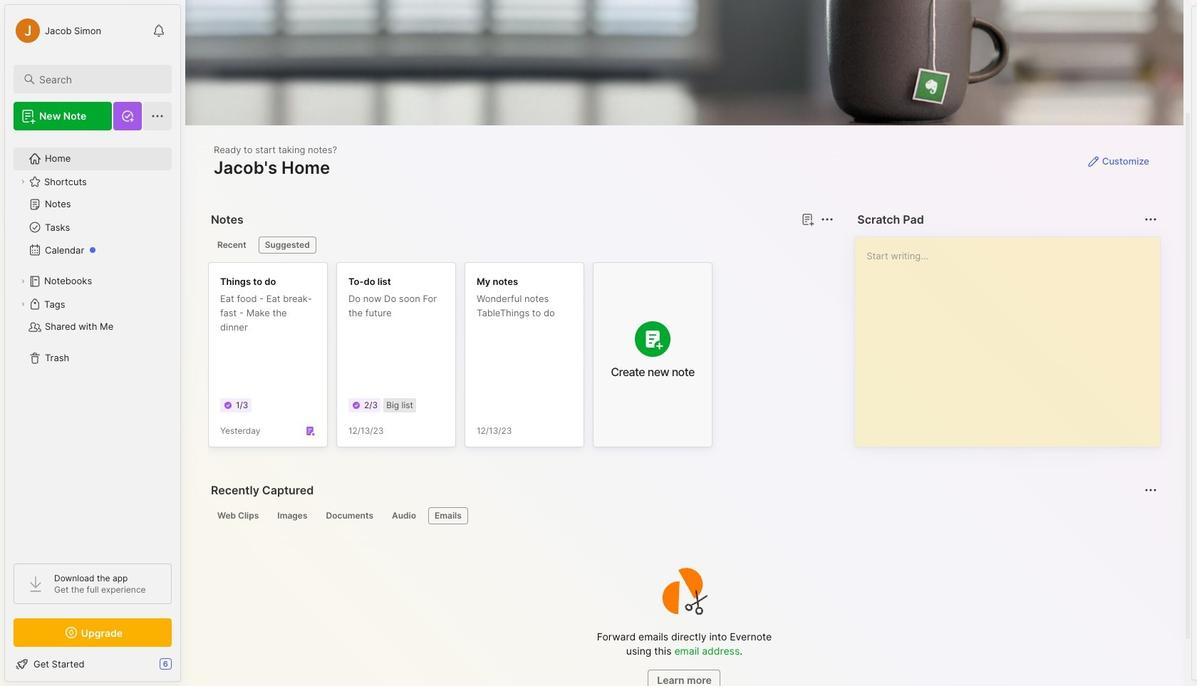 Task type: locate. For each thing, give the bounding box(es) containing it.
1 vertical spatial more actions image
[[1143, 482, 1160, 499]]

none search field inside the main element
[[39, 71, 159, 88]]

tree
[[5, 139, 180, 551]]

Help and Learning task checklist field
[[5, 653, 180, 676]]

None search field
[[39, 71, 159, 88]]

0 vertical spatial tab list
[[211, 237, 832, 254]]

1 vertical spatial tab list
[[211, 508, 1156, 525]]

More actions field
[[818, 210, 838, 230], [1142, 210, 1162, 230], [1142, 481, 1162, 501]]

Search text field
[[39, 73, 159, 86]]

expand notebooks image
[[19, 277, 27, 286]]

row group
[[208, 262, 722, 456]]

tab list
[[211, 237, 832, 254], [211, 508, 1156, 525]]

2 tab list from the top
[[211, 508, 1156, 525]]

click to collapse image
[[180, 660, 191, 677]]

0 horizontal spatial more actions image
[[820, 211, 837, 228]]

0 vertical spatial more actions image
[[820, 211, 837, 228]]

more actions image
[[820, 211, 837, 228], [1143, 482, 1160, 499]]

Account field
[[14, 16, 101, 45]]

tab
[[211, 237, 253, 254], [259, 237, 316, 254], [211, 508, 266, 525], [271, 508, 314, 525], [320, 508, 380, 525], [386, 508, 423, 525], [429, 508, 468, 525]]



Task type: vqa. For each thing, say whether or not it's contained in the screenshot.
the 5
no



Task type: describe. For each thing, give the bounding box(es) containing it.
more actions image
[[1143, 211, 1160, 228]]

expand tags image
[[19, 300, 27, 309]]

main element
[[0, 0, 185, 687]]

1 horizontal spatial more actions image
[[1143, 482, 1160, 499]]

Start writing… text field
[[867, 237, 1160, 436]]

1 tab list from the top
[[211, 237, 832, 254]]

tree inside the main element
[[5, 139, 180, 551]]



